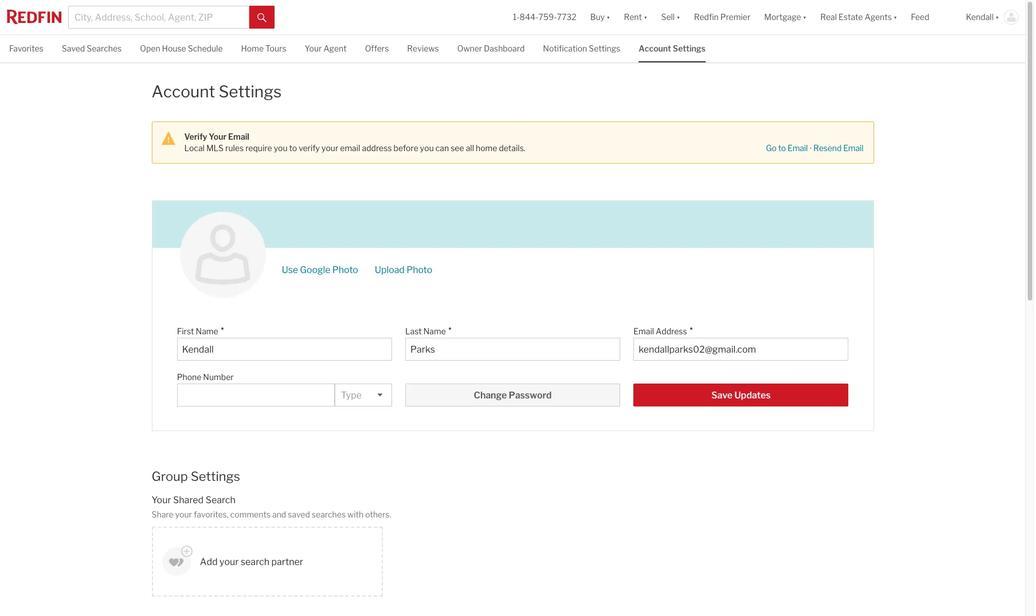 Task type: describe. For each thing, give the bounding box(es) containing it.
settings up the search
[[191, 469, 240, 484]]

schedule
[[188, 44, 223, 53]]

add
[[200, 557, 218, 568]]

phone number
[[177, 373, 234, 382]]

dashboard
[[484, 44, 525, 53]]

sell ▾ button
[[661, 0, 680, 34]]

your agent link
[[305, 35, 347, 61]]

email left address
[[634, 327, 654, 336]]

▾ for buy ▾
[[607, 12, 610, 22]]

upload
[[375, 265, 405, 276]]

759-
[[539, 12, 557, 22]]

group
[[152, 469, 188, 484]]

real estate agents ▾ link
[[821, 0, 897, 34]]

favorites link
[[9, 35, 43, 61]]

settings down buy ▾ dropdown button
[[589, 44, 620, 53]]

last name. required field. element
[[405, 321, 615, 338]]

redfin
[[694, 12, 719, 22]]

use google photo button
[[281, 265, 359, 276]]

your agent
[[305, 44, 347, 53]]

kendall ▾
[[966, 12, 999, 22]]

sell
[[661, 12, 675, 22]]

first
[[177, 327, 194, 336]]

upload photo button
[[374, 265, 433, 276]]

verify
[[299, 143, 320, 153]]

go to email ‧ resend email
[[766, 143, 864, 153]]

City, Address, School, Agent, ZIP search field
[[68, 6, 249, 29]]

mortgage ▾ button
[[764, 0, 807, 34]]

844-
[[520, 12, 539, 22]]

notification settings
[[543, 44, 620, 53]]

search
[[206, 495, 236, 506]]

saved searches
[[62, 44, 122, 53]]

premier
[[721, 12, 751, 22]]

▾ for mortgage ▾
[[803, 12, 807, 22]]

1 photo from the left
[[332, 265, 358, 276]]

local
[[184, 143, 205, 153]]

1-844-759-7732
[[513, 12, 577, 22]]

verify your email
[[184, 132, 249, 141]]

resend
[[814, 143, 842, 153]]

account settings link
[[639, 35, 706, 61]]

require
[[245, 143, 272, 153]]

1-
[[513, 12, 520, 22]]

rent ▾
[[624, 12, 648, 22]]

home tours
[[241, 44, 286, 53]]

real
[[821, 12, 837, 22]]

buy ▾ button
[[583, 0, 617, 34]]

redfin premier button
[[687, 0, 758, 34]]

reviews
[[407, 44, 439, 53]]

save updates
[[711, 390, 771, 401]]

Email Address email field
[[639, 344, 843, 355]]

open
[[140, 44, 160, 53]]

estate
[[839, 12, 863, 22]]

address
[[656, 327, 687, 336]]

0 horizontal spatial account settings
[[152, 82, 282, 101]]

open house schedule link
[[140, 35, 223, 61]]

open house schedule
[[140, 44, 223, 53]]

First Name text field
[[182, 344, 387, 355]]

rent
[[624, 12, 642, 22]]

house
[[162, 44, 186, 53]]

submit search image
[[257, 13, 267, 22]]

your for agent
[[305, 44, 322, 53]]

save updates button
[[634, 384, 849, 407]]

your shared search share your favorites, comments and saved searches with others.
[[152, 495, 391, 520]]

partner
[[271, 557, 303, 568]]

notification settings link
[[543, 35, 620, 61]]

▾ for kendall ▾
[[996, 12, 999, 22]]

2 photo from the left
[[407, 265, 432, 276]]

last name
[[405, 327, 446, 336]]

2 horizontal spatial your
[[322, 143, 338, 153]]

before
[[394, 143, 418, 153]]

settings down home
[[219, 82, 282, 101]]

comments
[[230, 510, 271, 520]]

details.
[[499, 143, 526, 153]]

with
[[347, 510, 364, 520]]

▾ inside real estate agents ▾ link
[[894, 12, 897, 22]]

favorites,
[[194, 510, 229, 520]]

and
[[272, 510, 286, 520]]

last
[[405, 327, 422, 336]]

real estate agents ▾ button
[[814, 0, 904, 34]]

account inside "link"
[[639, 44, 671, 53]]

rent ▾ button
[[624, 0, 648, 34]]

favorites
[[9, 44, 43, 53]]

email right resend
[[843, 143, 864, 153]]

▾ for rent ▾
[[644, 12, 648, 22]]

number
[[203, 373, 234, 382]]

go to email button
[[766, 143, 809, 154]]

rent ▾ button
[[617, 0, 654, 34]]

kendall
[[966, 12, 994, 22]]



Task type: locate. For each thing, give the bounding box(es) containing it.
account
[[639, 44, 671, 53], [152, 82, 215, 101]]

▾ inside rent ▾ dropdown button
[[644, 12, 648, 22]]

Last Name text field
[[411, 344, 615, 355]]

use
[[282, 265, 298, 276]]

add your search partner
[[200, 557, 303, 568]]

name
[[196, 327, 218, 336], [424, 327, 446, 336]]

saved
[[288, 510, 310, 520]]

account settings down sell ▾ dropdown button
[[639, 44, 706, 53]]

your
[[322, 143, 338, 153], [175, 510, 192, 520], [220, 557, 239, 568]]

0 horizontal spatial your
[[175, 510, 192, 520]]

buy ▾
[[590, 12, 610, 22]]

feed
[[911, 12, 930, 22]]

see
[[451, 143, 464, 153]]

2 vertical spatial your
[[220, 557, 239, 568]]

redfin premier
[[694, 12, 751, 22]]

3 ▾ from the left
[[677, 12, 680, 22]]

reviews link
[[407, 35, 439, 61]]

1 name from the left
[[196, 327, 218, 336]]

to right go on the top
[[778, 143, 786, 153]]

1 horizontal spatial name
[[424, 327, 446, 336]]

your inside your shared search share your favorites, comments and saved searches with others.
[[175, 510, 192, 520]]

password
[[509, 390, 552, 401]]

change password
[[474, 390, 552, 401]]

1 horizontal spatial to
[[778, 143, 786, 153]]

1 vertical spatial your
[[209, 132, 227, 141]]

account settings up the verify your email
[[152, 82, 282, 101]]

1 horizontal spatial your
[[209, 132, 227, 141]]

to inside "go to email ‧ resend email"
[[778, 143, 786, 153]]

0 vertical spatial account
[[639, 44, 671, 53]]

2 ▾ from the left
[[644, 12, 648, 22]]

name for first name
[[196, 327, 218, 336]]

tours
[[265, 44, 286, 53]]

photo right upload
[[407, 265, 432, 276]]

email address. required field. element
[[634, 321, 843, 338]]

mortgage
[[764, 12, 801, 22]]

feed button
[[904, 0, 959, 34]]

sell ▾
[[661, 12, 680, 22]]

0 vertical spatial your
[[322, 143, 338, 153]]

sell ▾ button
[[654, 0, 687, 34]]

offers link
[[365, 35, 389, 61]]

1 to from the left
[[289, 143, 297, 153]]

2 you from the left
[[420, 143, 434, 153]]

7732
[[557, 12, 577, 22]]

home
[[476, 143, 497, 153]]

shared
[[173, 495, 204, 506]]

settings down redfin
[[673, 44, 706, 53]]

▾ inside mortgage ▾ dropdown button
[[803, 12, 807, 22]]

searches
[[87, 44, 122, 53]]

account down sell
[[639, 44, 671, 53]]

home tours link
[[241, 35, 286, 61]]

▾ inside buy ▾ dropdown button
[[607, 12, 610, 22]]

upload photo
[[375, 265, 432, 276]]

2 vertical spatial your
[[152, 495, 171, 506]]

1 vertical spatial account settings
[[152, 82, 282, 101]]

first name
[[177, 327, 218, 336]]

0 horizontal spatial you
[[274, 143, 288, 153]]

▾ right sell
[[677, 12, 680, 22]]

to left the verify
[[289, 143, 297, 153]]

0 horizontal spatial to
[[289, 143, 297, 153]]

1 vertical spatial account
[[152, 82, 215, 101]]

2 horizontal spatial your
[[305, 44, 322, 53]]

local mls rules require you to verify your email address before you can see all home details.
[[184, 143, 526, 153]]

share
[[152, 510, 174, 520]]

mortgage ▾ button
[[758, 0, 814, 34]]

your up share
[[152, 495, 171, 506]]

to
[[289, 143, 297, 153], [778, 143, 786, 153]]

resend email button
[[813, 143, 864, 154]]

1 horizontal spatial account
[[639, 44, 671, 53]]

0 vertical spatial your
[[305, 44, 322, 53]]

offers
[[365, 44, 389, 53]]

1 vertical spatial your
[[175, 510, 192, 520]]

‧
[[810, 143, 812, 153]]

your
[[305, 44, 322, 53], [209, 132, 227, 141], [152, 495, 171, 506]]

owner dashboard link
[[457, 35, 525, 61]]

2 name from the left
[[424, 327, 446, 336]]

email up rules on the left top
[[228, 132, 249, 141]]

5 ▾ from the left
[[894, 12, 897, 22]]

settings inside "link"
[[673, 44, 706, 53]]

phone number element
[[177, 367, 329, 384]]

1 you from the left
[[274, 143, 288, 153]]

phone
[[177, 373, 201, 382]]

saved
[[62, 44, 85, 53]]

4 ▾ from the left
[[803, 12, 807, 22]]

your inside your shared search share your favorites, comments and saved searches with others.
[[152, 495, 171, 506]]

name right 'last'
[[424, 327, 446, 336]]

0 horizontal spatial your
[[152, 495, 171, 506]]

others.
[[365, 510, 391, 520]]

real estate agents ▾
[[821, 12, 897, 22]]

email address
[[634, 327, 687, 336]]

your left agent
[[305, 44, 322, 53]]

owner
[[457, 44, 482, 53]]

0 horizontal spatial name
[[196, 327, 218, 336]]

you right require
[[274, 143, 288, 153]]

notification
[[543, 44, 587, 53]]

search
[[241, 557, 270, 568]]

first name. required field. element
[[177, 321, 386, 338]]

go
[[766, 143, 777, 153]]

▾ right buy
[[607, 12, 610, 22]]

▾ right agents
[[894, 12, 897, 22]]

email
[[340, 143, 360, 153]]

▾ right kendall
[[996, 12, 999, 22]]

1 horizontal spatial your
[[220, 557, 239, 568]]

group settings
[[152, 469, 240, 484]]

settings
[[589, 44, 620, 53], [673, 44, 706, 53], [219, 82, 282, 101], [191, 469, 240, 484]]

address
[[362, 143, 392, 153]]

use google photo
[[282, 265, 358, 276]]

agents
[[865, 12, 892, 22]]

section
[[152, 121, 874, 164]]

rules
[[225, 143, 244, 153]]

6 ▾ from the left
[[996, 12, 999, 22]]

0 horizontal spatial photo
[[332, 265, 358, 276]]

change
[[474, 390, 507, 401]]

email left ‧
[[788, 143, 808, 153]]

1 ▾ from the left
[[607, 12, 610, 22]]

1-844-759-7732 link
[[513, 12, 577, 22]]

0 horizontal spatial account
[[152, 82, 215, 101]]

1 horizontal spatial photo
[[407, 265, 432, 276]]

searches
[[312, 510, 346, 520]]

0 vertical spatial account settings
[[639, 44, 706, 53]]

verify
[[184, 132, 207, 141]]

all
[[466, 143, 474, 153]]

1 horizontal spatial you
[[420, 143, 434, 153]]

name right first
[[196, 327, 218, 336]]

your for shared
[[152, 495, 171, 506]]

section containing verify your email
[[152, 121, 874, 164]]

google
[[300, 265, 331, 276]]

save
[[711, 390, 733, 401]]

change password button
[[405, 384, 620, 407]]

buy ▾ button
[[590, 0, 610, 34]]

▾ right rent
[[644, 12, 648, 22]]

▾ inside sell ▾ dropdown button
[[677, 12, 680, 22]]

your up mls
[[209, 132, 227, 141]]

mortgage ▾
[[764, 12, 807, 22]]

saved searches link
[[62, 35, 122, 61]]

your down shared
[[175, 510, 192, 520]]

type
[[341, 390, 362, 401]]

owner dashboard
[[457, 44, 525, 53]]

your right add
[[220, 557, 239, 568]]

▾ right the mortgage
[[803, 12, 807, 22]]

account down open house schedule
[[152, 82, 215, 101]]

name for last name
[[424, 327, 446, 336]]

photo right google on the top left
[[332, 265, 358, 276]]

Phone Number telephone field
[[182, 390, 329, 401]]

1 horizontal spatial account settings
[[639, 44, 706, 53]]

2 to from the left
[[778, 143, 786, 153]]

▾ for sell ▾
[[677, 12, 680, 22]]

you left can
[[420, 143, 434, 153]]

your left email
[[322, 143, 338, 153]]



Task type: vqa. For each thing, say whether or not it's contained in the screenshot.
Around 11471 Culver Park Dr on the left bottom of page
no



